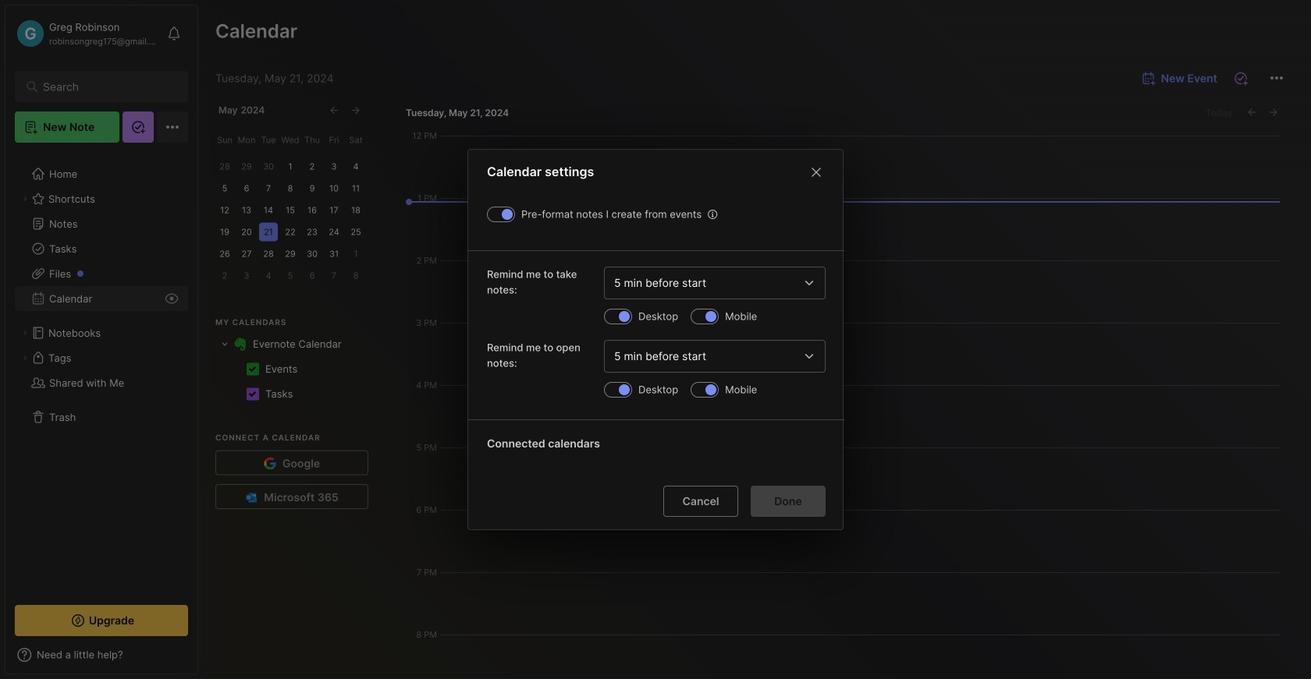 Task type: describe. For each thing, give the bounding box(es) containing it.
expand notebooks image
[[20, 329, 30, 338]]

none search field inside the main element
[[43, 77, 167, 96]]

main element
[[0, 0, 203, 680]]

A11y.calendar.noteCreateOption text field
[[614, 277, 798, 290]]

Search text field
[[43, 80, 167, 94]]

expand tags image
[[20, 354, 30, 363]]

cell for select835 checkbox
[[265, 362, 304, 378]]

new task image
[[1233, 71, 1249, 86]]

0 vertical spatial cell
[[253, 337, 345, 353]]

Note open field
[[604, 340, 826, 373]]

Select836 checkbox
[[247, 388, 259, 401]]



Task type: vqa. For each thing, say whether or not it's contained in the screenshot.
9 Notes
no



Task type: locate. For each thing, give the bounding box(es) containing it.
1 vertical spatial cell
[[265, 362, 304, 378]]

cell for select836 checkbox
[[265, 387, 299, 403]]

cell
[[253, 337, 345, 353], [265, 362, 304, 378], [265, 387, 299, 403]]

close image
[[807, 163, 826, 182]]

None search field
[[43, 77, 167, 96]]

A11y.calendar.noteCreateOption field
[[604, 267, 826, 300]]

cell up select835 checkbox
[[253, 337, 345, 353]]

cell right select835 checkbox
[[265, 362, 304, 378]]

2 vertical spatial cell
[[265, 387, 299, 403]]

3 row from the top
[[215, 382, 365, 407]]

2 row from the top
[[215, 357, 365, 382]]

cell right select836 checkbox
[[265, 387, 299, 403]]

grid
[[215, 332, 365, 407]]

row up select836 checkbox
[[215, 357, 365, 382]]

row
[[215, 332, 365, 357], [215, 357, 365, 382], [215, 382, 365, 407]]

Select835 checkbox
[[247, 363, 259, 376]]

row down select835 checkbox
[[215, 382, 365, 407]]

tree
[[5, 152, 197, 592]]

1 row from the top
[[215, 332, 365, 357]]

row up select835 checkbox
[[215, 332, 365, 357]]

Note open text field
[[614, 350, 798, 363]]

tree inside the main element
[[5, 152, 197, 592]]

arrow image
[[220, 340, 229, 349]]



